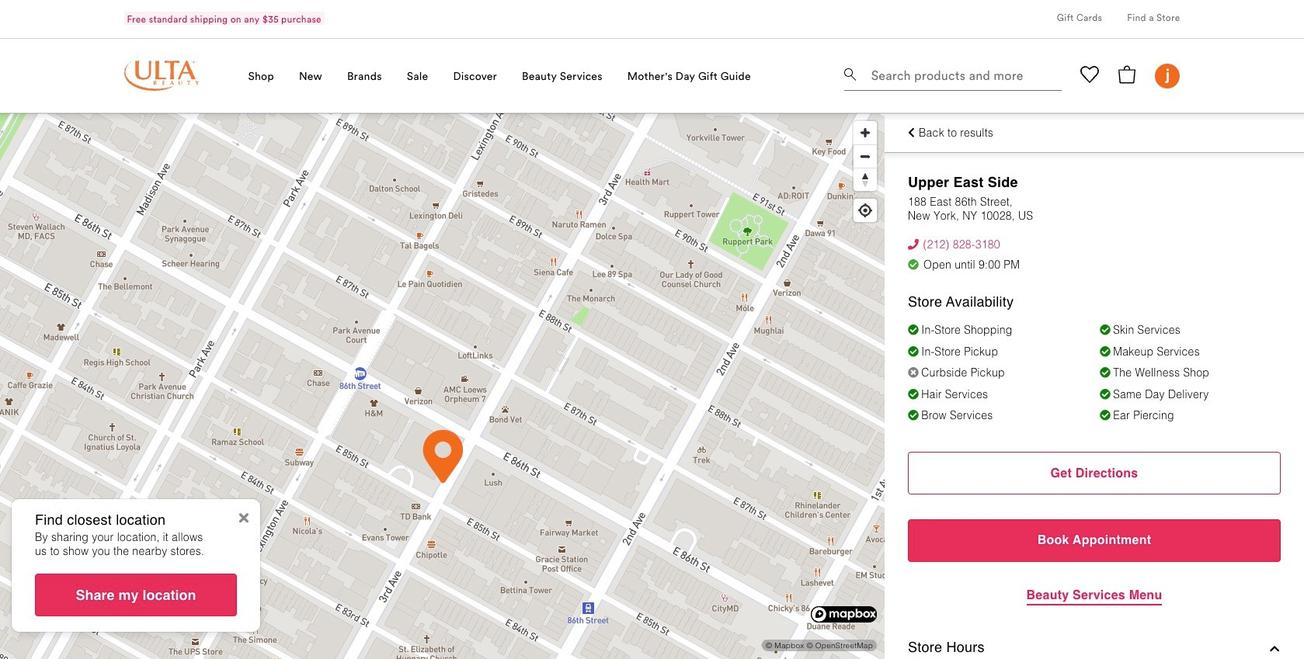 Task type: locate. For each thing, give the bounding box(es) containing it.
map element
[[0, 113, 885, 660]]

None search field
[[845, 57, 1063, 94]]

Search products and more search field
[[870, 60, 1058, 83]]

0 items in bag image
[[1119, 65, 1137, 84]]



Task type: describe. For each thing, give the bounding box(es) containing it.
phone image
[[909, 239, 918, 249]]

reset bearing to north image
[[858, 173, 874, 188]]

chevron up image
[[1271, 644, 1282, 655]]

favorites icon image
[[1082, 65, 1100, 84]]

check circle image
[[909, 259, 920, 271]]

times image
[[239, 512, 249, 526]]



Task type: vqa. For each thing, say whether or not it's contained in the screenshot.
CHEVRON UP image
yes



